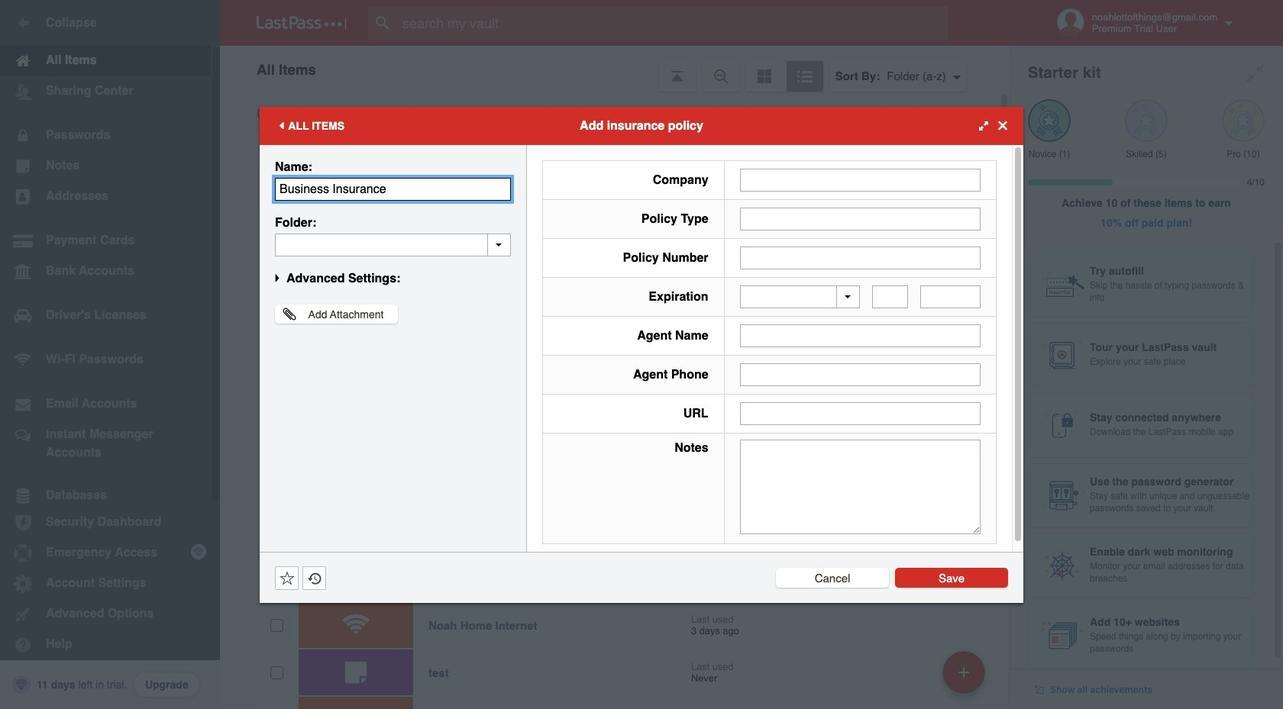 Task type: vqa. For each thing, say whether or not it's contained in the screenshot.
Caret Right icon
no



Task type: locate. For each thing, give the bounding box(es) containing it.
search my vault text field
[[368, 6, 979, 40]]

main navigation navigation
[[0, 0, 220, 710]]

None text field
[[740, 169, 981, 191], [740, 207, 981, 230], [873, 286, 909, 309], [740, 325, 981, 348], [740, 169, 981, 191], [740, 207, 981, 230], [873, 286, 909, 309], [740, 325, 981, 348]]

None text field
[[275, 178, 511, 201], [275, 233, 511, 256], [740, 246, 981, 269], [921, 286, 981, 309], [740, 364, 981, 387], [740, 403, 981, 426], [740, 440, 981, 535], [275, 178, 511, 201], [275, 233, 511, 256], [740, 246, 981, 269], [921, 286, 981, 309], [740, 364, 981, 387], [740, 403, 981, 426], [740, 440, 981, 535]]

vault options navigation
[[220, 46, 1010, 92]]

Search search field
[[368, 6, 979, 40]]

new item image
[[959, 668, 970, 678]]

dialog
[[260, 107, 1024, 603]]



Task type: describe. For each thing, give the bounding box(es) containing it.
new item navigation
[[938, 647, 995, 710]]

lastpass image
[[257, 16, 347, 30]]



